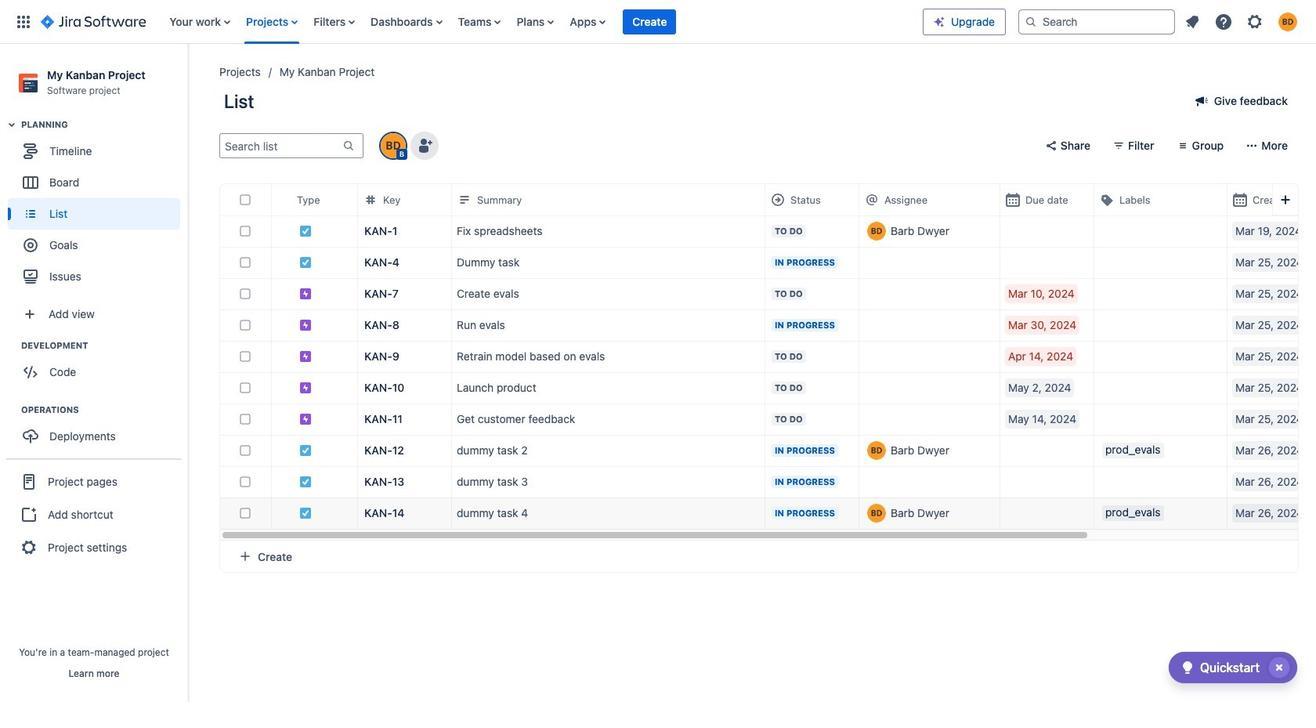 Task type: vqa. For each thing, say whether or not it's contained in the screenshot.
topmost 'Arrow Down' image
no



Task type: describe. For each thing, give the bounding box(es) containing it.
heading for development icon on the left of page
[[21, 340, 187, 352]]

group for development icon on the left of page
[[8, 340, 187, 393]]

3 epic image from the top
[[299, 351, 312, 363]]

Search field
[[1019, 9, 1176, 34]]

display or create a field to show in your list view image
[[1277, 190, 1296, 209]]

Search list text field
[[220, 135, 341, 157]]

0 horizontal spatial list
[[162, 0, 923, 43]]

settings image
[[1246, 12, 1265, 31]]

development image
[[2, 336, 21, 355]]

dismiss quickstart image
[[1267, 655, 1292, 680]]

heading for operations icon
[[21, 404, 187, 416]]

2 task image from the top
[[299, 476, 312, 488]]

search image
[[1025, 15, 1038, 28]]

2 epic image from the top
[[299, 319, 312, 332]]

1 epic image from the top
[[299, 288, 312, 300]]

planning image
[[2, 115, 21, 134]]

3 task image from the top
[[299, 507, 312, 520]]

sidebar element
[[0, 44, 188, 702]]

heading for 'planning' image
[[21, 118, 187, 131]]



Task type: locate. For each thing, give the bounding box(es) containing it.
epic image
[[299, 413, 312, 426]]

0 vertical spatial task image
[[299, 225, 312, 238]]

4 epic image from the top
[[299, 382, 312, 394]]

1 vertical spatial task image
[[299, 476, 312, 488]]

list
[[162, 0, 923, 43], [1179, 7, 1307, 36]]

sidebar navigation image
[[171, 63, 205, 94]]

help image
[[1215, 12, 1234, 31]]

group for operations icon
[[8, 404, 187, 457]]

goal image
[[24, 238, 38, 253]]

group
[[8, 118, 187, 297], [8, 340, 187, 393], [8, 404, 187, 457], [6, 459, 182, 570]]

task image
[[299, 445, 312, 457], [299, 476, 312, 488], [299, 507, 312, 520]]

your profile and settings image
[[1279, 12, 1298, 31]]

group for 'planning' image
[[8, 118, 187, 297]]

0 vertical spatial heading
[[21, 118, 187, 131]]

primary element
[[9, 0, 923, 43]]

1 horizontal spatial list
[[1179, 7, 1307, 36]]

2 heading from the top
[[21, 340, 187, 352]]

jira software image
[[41, 12, 146, 31], [41, 12, 146, 31]]

1 task image from the top
[[299, 445, 312, 457]]

table
[[220, 184, 1317, 541]]

task image
[[299, 225, 312, 238], [299, 257, 312, 269]]

operations image
[[2, 401, 21, 419]]

2 vertical spatial task image
[[299, 507, 312, 520]]

heading
[[21, 118, 187, 131], [21, 340, 187, 352], [21, 404, 187, 416]]

1 vertical spatial task image
[[299, 257, 312, 269]]

appswitcher icon image
[[14, 12, 33, 31]]

3 heading from the top
[[21, 404, 187, 416]]

2 vertical spatial heading
[[21, 404, 187, 416]]

2 task image from the top
[[299, 257, 312, 269]]

1 vertical spatial heading
[[21, 340, 187, 352]]

list item
[[623, 0, 677, 43]]

None search field
[[1019, 9, 1176, 34]]

notifications image
[[1183, 12, 1202, 31]]

epic image
[[299, 288, 312, 300], [299, 319, 312, 332], [299, 351, 312, 363], [299, 382, 312, 394]]

banner
[[0, 0, 1317, 44]]

1 heading from the top
[[21, 118, 187, 131]]

1 task image from the top
[[299, 225, 312, 238]]

0 vertical spatial task image
[[299, 445, 312, 457]]



